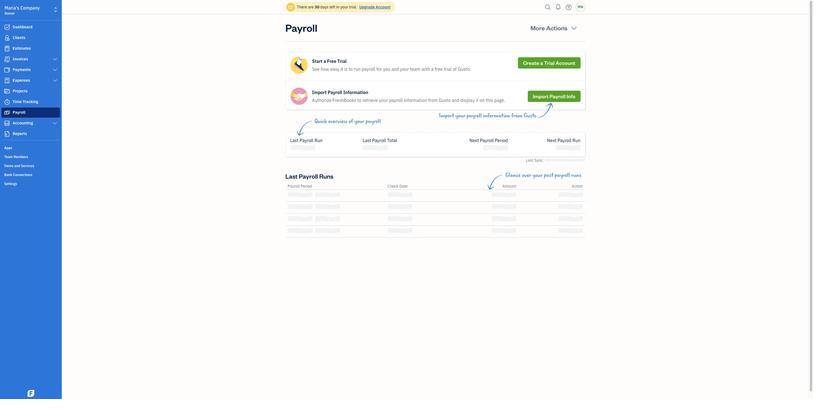 Task type: locate. For each thing, give the bounding box(es) containing it.
create
[[523, 60, 539, 66]]

2 next from the left
[[547, 138, 557, 143]]

import
[[312, 90, 327, 95], [533, 93, 549, 99], [439, 113, 454, 119]]

gusto
[[439, 97, 451, 103], [524, 113, 537, 119]]

account
[[376, 4, 391, 10], [556, 60, 576, 66]]

trial inside start a free trial see how easy it is to run payroll for you and your team with a free trial of gusto.
[[338, 58, 347, 64]]

to down information
[[357, 97, 362, 103]]

chart image
[[4, 121, 10, 126]]

0 horizontal spatial run
[[315, 138, 323, 143]]

payroll
[[362, 66, 376, 72], [389, 97, 403, 103], [467, 113, 482, 119], [366, 118, 381, 125], [555, 172, 570, 179]]

0 vertical spatial from
[[428, 97, 438, 103]]

easy
[[330, 66, 340, 72]]

team
[[4, 155, 13, 159]]

0 vertical spatial it
[[341, 66, 343, 72]]

reports link
[[1, 129, 60, 139]]

of right overview
[[349, 118, 353, 125]]

and right items
[[14, 164, 20, 168]]

your down display
[[456, 113, 466, 119]]

go to help image
[[564, 3, 573, 11]]

import for import payroll information authorize freshbooks to retrieve your payroll information from gusto and display it on this page.
[[312, 90, 327, 95]]

trial
[[444, 66, 452, 72]]

import for import payroll info
[[533, 93, 549, 99]]

actions
[[546, 24, 568, 32]]

payroll inside main element
[[13, 110, 25, 115]]

2 horizontal spatial a
[[540, 60, 543, 66]]

next payroll run
[[547, 138, 581, 143]]

your
[[341, 4, 348, 10], [400, 66, 409, 72], [379, 97, 388, 103], [456, 113, 466, 119], [354, 118, 365, 125], [533, 172, 543, 179]]

items
[[4, 164, 13, 168]]

with
[[422, 66, 430, 72]]

and inside import payroll information authorize freshbooks to retrieve your payroll information from gusto and display it on this page.
[[452, 97, 460, 103]]

2 horizontal spatial and
[[452, 97, 460, 103]]

trial
[[338, 58, 347, 64], [544, 60, 555, 66]]

expenses
[[13, 78, 30, 83]]

1 run from the left
[[315, 138, 323, 143]]

0 horizontal spatial gusto
[[439, 97, 451, 103]]

payroll for next payroll run
[[558, 138, 572, 143]]

2 horizontal spatial import
[[533, 93, 549, 99]]

total
[[387, 138, 397, 143]]

1 vertical spatial gusto
[[524, 113, 537, 119]]

2 chevron large down image from the top
[[52, 68, 58, 72]]

1 horizontal spatial trial
[[544, 60, 555, 66]]

3 chevron large down image from the top
[[52, 121, 58, 126]]

create a trial account button
[[518, 57, 581, 69]]

0 horizontal spatial it
[[341, 66, 343, 72]]

0 horizontal spatial a
[[324, 58, 326, 64]]

1 horizontal spatial account
[[556, 60, 576, 66]]

0 vertical spatial period
[[495, 138, 508, 143]]

chevron large down image inside payments link
[[52, 68, 58, 72]]

your left team
[[400, 66, 409, 72]]

payroll inside button
[[550, 93, 566, 99]]

a inside button
[[540, 60, 543, 66]]

1 horizontal spatial period
[[495, 138, 508, 143]]

your right retrieve
[[379, 97, 388, 103]]

30
[[315, 4, 320, 10]]

your right over
[[533, 172, 543, 179]]

0 vertical spatial account
[[376, 4, 391, 10]]

information
[[343, 90, 368, 95]]

runs
[[572, 172, 582, 179]]

dashboard
[[13, 24, 32, 29]]

a for create
[[540, 60, 543, 66]]

last for last payroll run
[[290, 138, 299, 143]]

import payroll info button
[[528, 91, 581, 102]]

and inside items and services link
[[14, 164, 20, 168]]

run
[[354, 66, 361, 72]]

items and services
[[4, 164, 34, 168]]

payroll for last payroll run
[[300, 138, 314, 143]]

dashboard link
[[1, 22, 60, 32]]

it left on
[[476, 97, 479, 103]]

0 horizontal spatial import
[[312, 90, 327, 95]]

check
[[388, 184, 399, 189]]

payment image
[[4, 67, 10, 73]]

trial inside create a trial account button
[[544, 60, 555, 66]]

1 horizontal spatial run
[[573, 138, 581, 143]]

it
[[341, 66, 343, 72], [476, 97, 479, 103]]

payroll for import payroll info
[[550, 93, 566, 99]]

payroll right retrieve
[[389, 97, 403, 103]]

next
[[470, 138, 479, 143], [547, 138, 557, 143]]

a left free
[[431, 66, 434, 72]]

payroll
[[286, 21, 317, 34], [328, 90, 342, 95], [550, 93, 566, 99], [13, 110, 25, 115], [300, 138, 314, 143], [372, 138, 386, 143], [480, 138, 494, 143], [558, 138, 572, 143], [299, 172, 318, 180], [288, 184, 300, 189]]

1 vertical spatial of
[[349, 118, 353, 125]]

main element
[[0, 0, 76, 399]]

projects link
[[1, 86, 60, 96]]

0 horizontal spatial trial
[[338, 58, 347, 64]]

free
[[435, 66, 443, 72]]

reports
[[13, 131, 27, 136]]

tracking
[[23, 99, 38, 104]]

1 horizontal spatial and
[[392, 66, 399, 72]]

a left the free
[[324, 58, 326, 64]]

runs
[[319, 172, 334, 180]]

chevrondown image
[[570, 24, 578, 32]]

1 horizontal spatial from
[[512, 113, 523, 119]]

to right "is"
[[349, 66, 353, 72]]

0 vertical spatial chevron large down image
[[52, 57, 58, 62]]

import inside import payroll information authorize freshbooks to retrieve your payroll information from gusto and display it on this page.
[[312, 90, 327, 95]]

of
[[453, 66, 457, 72], [349, 118, 353, 125]]

0 horizontal spatial information
[[404, 97, 427, 103]]

run for next payroll run
[[573, 138, 581, 143]]

glance over your past payroll runs
[[506, 172, 582, 179]]

team members link
[[1, 153, 60, 161]]

0 horizontal spatial from
[[428, 97, 438, 103]]

0 vertical spatial and
[[392, 66, 399, 72]]

action
[[572, 184, 583, 189]]

chevron large down image inside accounting link
[[52, 121, 58, 126]]

0 vertical spatial to
[[349, 66, 353, 72]]

0 horizontal spatial period
[[301, 184, 312, 189]]

time tracking
[[13, 99, 38, 104]]

and left display
[[452, 97, 460, 103]]

2 vertical spatial chevron large down image
[[52, 121, 58, 126]]

payroll link
[[1, 108, 60, 118]]

2 vertical spatial and
[[14, 164, 20, 168]]

to
[[349, 66, 353, 72], [357, 97, 362, 103]]

1 vertical spatial account
[[556, 60, 576, 66]]

client image
[[4, 35, 10, 41]]

:
[[543, 158, 544, 163]]

and right you
[[392, 66, 399, 72]]

0 vertical spatial of
[[453, 66, 457, 72]]

from
[[428, 97, 438, 103], [512, 113, 523, 119]]

it left "is"
[[341, 66, 343, 72]]

accounting
[[13, 121, 33, 126]]

1 vertical spatial it
[[476, 97, 479, 103]]

0 horizontal spatial next
[[470, 138, 479, 143]]

import inside button
[[533, 93, 549, 99]]

0 vertical spatial gusto
[[439, 97, 451, 103]]

1 horizontal spatial to
[[357, 97, 362, 103]]

a right create
[[540, 60, 543, 66]]

1 vertical spatial and
[[452, 97, 460, 103]]

0 horizontal spatial to
[[349, 66, 353, 72]]

crown image
[[288, 4, 294, 10]]

1 vertical spatial chevron large down image
[[52, 68, 58, 72]]

0 horizontal spatial and
[[14, 164, 20, 168]]

trial up "is"
[[338, 58, 347, 64]]

trial right create
[[544, 60, 555, 66]]

company
[[20, 5, 40, 11]]

retrieve
[[363, 97, 378, 103]]

chevron large down image
[[52, 57, 58, 62], [52, 68, 58, 72], [52, 121, 58, 126]]

maria's
[[4, 5, 19, 11]]

account inside create a trial account button
[[556, 60, 576, 66]]

0 vertical spatial information
[[404, 97, 427, 103]]

1 vertical spatial period
[[301, 184, 312, 189]]

1 horizontal spatial gusto
[[524, 113, 537, 119]]

1 horizontal spatial of
[[453, 66, 457, 72]]

1 chevron large down image from the top
[[52, 57, 58, 62]]

last payroll run
[[290, 138, 323, 143]]

1 next from the left
[[470, 138, 479, 143]]

and
[[392, 66, 399, 72], [452, 97, 460, 103], [14, 164, 20, 168]]

1 horizontal spatial import
[[439, 113, 454, 119]]

payroll left for on the left top of page
[[362, 66, 376, 72]]

information
[[404, 97, 427, 103], [483, 113, 510, 119]]

bank
[[4, 173, 12, 177]]

clients link
[[1, 33, 60, 43]]

period
[[495, 138, 508, 143], [301, 184, 312, 189]]

1 horizontal spatial it
[[476, 97, 479, 103]]

expenses link
[[1, 76, 60, 86]]

last payroll runs
[[286, 172, 334, 180]]

1 vertical spatial information
[[483, 113, 510, 119]]

1 horizontal spatial next
[[547, 138, 557, 143]]

2 run from the left
[[573, 138, 581, 143]]

payroll for import payroll information authorize freshbooks to retrieve your payroll information from gusto and display it on this page.
[[328, 90, 342, 95]]

of right trial in the right top of the page
[[453, 66, 457, 72]]

report image
[[4, 131, 10, 137]]

1 horizontal spatial a
[[431, 66, 434, 72]]

payroll inside import payroll information authorize freshbooks to retrieve your payroll information from gusto and display it on this page.
[[328, 90, 342, 95]]

chevron large down image for accounting
[[52, 121, 58, 126]]

next for next payroll period
[[470, 138, 479, 143]]

a
[[324, 58, 326, 64], [540, 60, 543, 66], [431, 66, 434, 72]]

past
[[544, 172, 554, 179]]

sync
[[535, 158, 543, 163]]

it inside import payroll information authorize freshbooks to retrieve your payroll information from gusto and display it on this page.
[[476, 97, 479, 103]]

1 vertical spatial to
[[357, 97, 362, 103]]



Task type: vqa. For each thing, say whether or not it's contained in the screenshot.
topmost it
yes



Task type: describe. For each thing, give the bounding box(es) containing it.
last for last payroll runs
[[286, 172, 298, 180]]

glance
[[506, 172, 521, 179]]

connections
[[13, 173, 32, 177]]

clients
[[13, 35, 25, 40]]

your inside import payroll information authorize freshbooks to retrieve your payroll information from gusto and display it on this page.
[[379, 97, 388, 103]]

this
[[486, 97, 493, 103]]

1 vertical spatial from
[[512, 113, 523, 119]]

money image
[[4, 110, 10, 115]]

import payroll information authorize freshbooks to retrieve your payroll information from gusto and display it on this page.
[[312, 90, 505, 103]]

last for last sync :
[[526, 158, 534, 163]]

gusto.
[[458, 66, 471, 72]]

maria's company owner
[[4, 5, 40, 15]]

estimates
[[13, 46, 31, 51]]

services
[[21, 164, 34, 168]]

invoices
[[13, 56, 28, 62]]

of inside start a free trial see how easy it is to run payroll for you and your team with a free trial of gusto.
[[453, 66, 457, 72]]

chevron large down image for payments
[[52, 68, 58, 72]]

freshbooks image
[[26, 390, 35, 397]]

last sync :
[[526, 158, 545, 163]]

upgrade
[[359, 4, 375, 10]]

invoice image
[[4, 56, 10, 62]]

last payroll total
[[363, 138, 397, 143]]

for
[[377, 66, 382, 72]]

payroll for next payroll period
[[480, 138, 494, 143]]

import your payroll information from gusto
[[439, 113, 537, 119]]

payroll for last payroll total
[[372, 138, 386, 143]]

team members
[[4, 155, 28, 159]]

expense image
[[4, 78, 10, 83]]

next for next payroll run
[[547, 138, 557, 143]]

chevron large down image for invoices
[[52, 57, 58, 62]]

date
[[400, 184, 408, 189]]

to inside import payroll information authorize freshbooks to retrieve your payroll information from gusto and display it on this page.
[[357, 97, 362, 103]]

payments
[[13, 67, 31, 72]]

time tracking link
[[1, 97, 60, 107]]

mw button
[[576, 2, 586, 12]]

next payroll period
[[470, 138, 508, 143]]

payroll down display
[[467, 113, 482, 119]]

payroll inside start a free trial see how easy it is to run payroll for you and your team with a free trial of gusto.
[[362, 66, 376, 72]]

create a trial account
[[523, 60, 576, 66]]

last for last payroll total
[[363, 138, 371, 143]]

it inside start a free trial see how easy it is to run payroll for you and your team with a free trial of gusto.
[[341, 66, 343, 72]]

apps
[[4, 146, 12, 150]]

trial.
[[349, 4, 357, 10]]

import payroll info
[[533, 93, 576, 99]]

0 horizontal spatial account
[[376, 4, 391, 10]]

notifications image
[[554, 1, 563, 13]]

settings
[[4, 182, 17, 186]]

project image
[[4, 88, 10, 94]]

more actions button
[[526, 21, 583, 35]]

owner
[[4, 11, 15, 15]]

from inside import payroll information authorize freshbooks to retrieve your payroll information from gusto and display it on this page.
[[428, 97, 438, 103]]

gusto inside import payroll information authorize freshbooks to retrieve your payroll information from gusto and display it on this page.
[[439, 97, 451, 103]]

display
[[461, 97, 475, 103]]

on
[[480, 97, 485, 103]]

payroll for last payroll runs
[[299, 172, 318, 180]]

to inside start a free trial see how easy it is to run payroll for you and your team with a free trial of gusto.
[[349, 66, 353, 72]]

start
[[312, 58, 323, 64]]

1 horizontal spatial information
[[483, 113, 510, 119]]

your right overview
[[354, 118, 365, 125]]

a for start
[[324, 58, 326, 64]]

are
[[308, 4, 314, 10]]

timer image
[[4, 99, 10, 105]]

there are 30 days left in your trial. upgrade account
[[297, 4, 391, 10]]

there
[[297, 4, 307, 10]]

how
[[321, 66, 329, 72]]

payroll up 'last payroll total' at the top of page
[[366, 118, 381, 125]]

time
[[13, 99, 22, 104]]

in
[[336, 4, 340, 10]]

free
[[327, 58, 336, 64]]

bank connections
[[4, 173, 32, 177]]

check date
[[388, 184, 408, 189]]

run for last payroll run
[[315, 138, 323, 143]]

search image
[[544, 3, 553, 11]]

import for import your payroll information from gusto
[[439, 113, 454, 119]]

mw
[[578, 5, 584, 9]]

info
[[567, 93, 576, 99]]

your right in
[[341, 4, 348, 10]]

authorize
[[312, 97, 332, 103]]

estimates link
[[1, 44, 60, 54]]

is
[[344, 66, 348, 72]]

apps link
[[1, 144, 60, 152]]

estimate image
[[4, 46, 10, 51]]

accounting link
[[1, 118, 60, 128]]

payroll period
[[288, 184, 312, 189]]

page.
[[494, 97, 505, 103]]

items and services link
[[1, 162, 60, 170]]

see
[[312, 66, 320, 72]]

days
[[320, 4, 329, 10]]

your inside start a free trial see how easy it is to run payroll for you and your team with a free trial of gusto.
[[400, 66, 409, 72]]

payroll inside import payroll information authorize freshbooks to retrieve your payroll information from gusto and display it on this page.
[[389, 97, 403, 103]]

information inside import payroll information authorize freshbooks to retrieve your payroll information from gusto and display it on this page.
[[404, 97, 427, 103]]

bank connections link
[[1, 171, 60, 179]]

and inside start a free trial see how easy it is to run payroll for you and your team with a free trial of gusto.
[[392, 66, 399, 72]]

left
[[330, 4, 336, 10]]

you
[[383, 66, 391, 72]]

payroll right "past"
[[555, 172, 570, 179]]

payments link
[[1, 65, 60, 75]]

chevron large down image
[[52, 78, 58, 83]]

members
[[14, 155, 28, 159]]

dashboard image
[[4, 24, 10, 30]]

team
[[410, 66, 421, 72]]

more
[[531, 24, 545, 32]]

start a free trial see how easy it is to run payroll for you and your team with a free trial of gusto.
[[312, 58, 471, 72]]

over
[[522, 172, 532, 179]]

invoices link
[[1, 54, 60, 64]]

quick overview of your payroll
[[315, 118, 381, 125]]

overview
[[328, 118, 347, 125]]

upgrade account link
[[358, 4, 391, 10]]

amount
[[503, 184, 517, 189]]

0 horizontal spatial of
[[349, 118, 353, 125]]

projects
[[13, 88, 28, 94]]

freshbooks
[[333, 97, 356, 103]]



